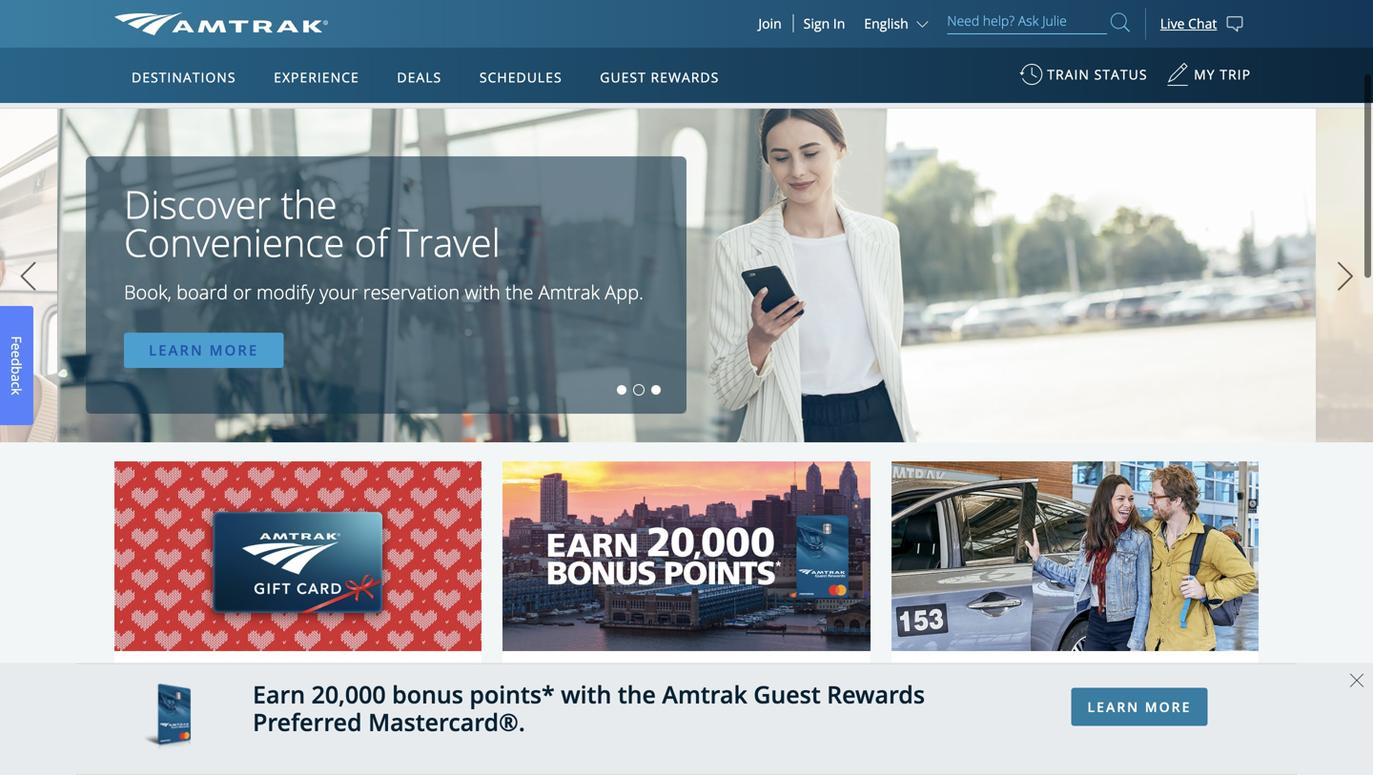 Task type: vqa. For each thing, say whether or not it's contained in the screenshot.
NOW
no



Task type: describe. For each thing, give the bounding box(es) containing it.
chat
[[1189, 14, 1217, 32]]

green:
[[185, 82, 228, 100]]

learn
[[1088, 698, 1140, 716]]

k
[[8, 388, 26, 395]]

0 horizontal spatial on
[[506, 82, 522, 100]]

2 e from the top
[[8, 350, 26, 358]]

banner containing join
[[0, 0, 1373, 440]]

consume
[[303, 82, 360, 100]]

english button
[[864, 14, 933, 32]]

choose a slide to display tab list
[[0, 385, 665, 395]]

amtrak image
[[114, 12, 328, 35]]

travel inside discover the convenience of travel
[[398, 216, 500, 268]]

send your valentine an amtrak gift card.
[[149, 733, 447, 754]]

my trip
[[1194, 65, 1251, 83]]

1 e from the top
[[8, 343, 26, 350]]

mastercard®.
[[368, 706, 525, 738]]

amtrak valentines day gift card image
[[114, 434, 482, 679]]

1 less from the left
[[363, 82, 387, 100]]

experience button
[[266, 51, 367, 104]]

of
[[355, 216, 388, 268]]

more
[[209, 340, 259, 360]]

app.
[[605, 279, 644, 305]]

1 and from the left
[[436, 82, 460, 100]]

my trip button
[[1167, 56, 1251, 103]]

on inside 'road trip with your car on auto train'
[[994, 719, 1026, 755]]

aboard
[[213, 687, 301, 723]]

cars
[[893, 82, 919, 100]]

the inside discover the convenience of travel
[[281, 178, 337, 230]]

book, board or modify your reservation with the amtrak app.
[[124, 279, 644, 305]]

earn 20,000 bonus points*
[[573, 687, 800, 755]]

average
[[526, 82, 575, 100]]

amtrak inside the earn 20,000 bonus points* with the amtrak guest rewards preferred mastercard®.
[[662, 679, 747, 711]]

f e e d b a c k button
[[0, 306, 33, 425]]

1 vertical spatial your
[[190, 733, 224, 754]]

regions map image
[[185, 159, 643, 426]]

with inside the earn 20,000 bonus points* with the amtrak guest rewards preferred mastercard®.
[[561, 679, 612, 711]]

add trip button
[[766, 19, 922, 56]]

f
[[8, 336, 26, 343]]

discover the convenience of travel
[[124, 178, 500, 268]]

slide 2 tab
[[634, 385, 644, 395]]

train status link
[[1020, 56, 1148, 103]]

trip for add
[[859, 28, 884, 46]]

guest inside popup button
[[600, 68, 647, 86]]

rewards inside popup button
[[651, 68, 719, 86]]

train status
[[1047, 65, 1148, 83]]

application inside banner
[[185, 159, 643, 426]]

in
[[833, 14, 845, 32]]

points*
[[470, 679, 555, 711]]

0 horizontal spatial or
[[233, 279, 252, 305]]

passenger
[[299, 28, 363, 46]]

add
[[831, 28, 856, 46]]

1 horizontal spatial or
[[456, 28, 470, 46]]

book,
[[124, 279, 172, 305]]

learn more link
[[124, 333, 284, 368]]

your
[[1113, 687, 1169, 723]]

trip for road
[[1002, 687, 1049, 723]]

convenience
[[124, 216, 345, 268]]

gift
[[382, 733, 406, 754]]

disability
[[396, 28, 453, 46]]

an
[[301, 733, 320, 754]]

all aboard my heart
[[178, 687, 418, 723]]

live
[[1161, 14, 1185, 32]]

2 vertical spatial amtrak
[[324, 733, 378, 754]]

basis
[[826, 82, 858, 100]]

energy
[[390, 82, 433, 100]]

bonus
[[392, 679, 463, 711]]

discover
[[124, 178, 271, 230]]

plus icon image
[[804, 29, 822, 46]]

slide 3 tab
[[651, 385, 661, 395]]

modify
[[257, 279, 315, 305]]

2 less from the left
[[579, 82, 602, 100]]

preferred
[[253, 706, 362, 738]]

auto
[[1033, 719, 1089, 755]]

earn for earn 20,000 bonus points* with the amtrak guest rewards preferred mastercard®.
[[253, 679, 305, 711]]

learn more
[[1088, 698, 1192, 716]]

card.
[[410, 733, 447, 754]]

planes.
[[950, 82, 994, 100]]

join button
[[747, 14, 794, 32]]

more
[[1145, 698, 1192, 716]]

per-
[[702, 82, 727, 100]]

guest rewards button
[[593, 51, 727, 104]]

send
[[149, 733, 186, 754]]

1 horizontal spatial the
[[505, 279, 534, 305]]

the inside the earn 20,000 bonus points* with the amtrak guest rewards preferred mastercard®.
[[618, 679, 656, 711]]

sign in
[[804, 14, 845, 32]]



Task type: locate. For each thing, give the bounding box(es) containing it.
2 horizontal spatial on
[[994, 719, 1026, 755]]

1 vertical spatial amtrak
[[662, 679, 747, 711]]

1 vertical spatial guest
[[754, 679, 821, 711]]

heart
[[350, 687, 418, 723]]

0 horizontal spatial guest
[[600, 68, 647, 86]]

2 horizontal spatial amtrak
[[662, 679, 747, 711]]

train
[[1096, 719, 1156, 755]]

banner
[[0, 0, 1373, 440]]

1 vertical spatial or
[[233, 279, 252, 305]]

and
[[436, 82, 460, 100], [922, 82, 946, 100]]

a left per-
[[691, 82, 698, 100]]

or right disability on the top of page
[[456, 28, 470, 46]]

trip inside 'road trip with your car on auto train'
[[1002, 687, 1049, 723]]

1 horizontal spatial and
[[922, 82, 946, 100]]

1 horizontal spatial guest
[[754, 679, 821, 711]]

needed?
[[542, 28, 597, 46]]

1 horizontal spatial your
[[320, 279, 358, 305]]

earn inside earn 20,000 bonus points*
[[573, 687, 628, 723]]

on left auto on the bottom of the page
[[994, 719, 1026, 755]]

0 horizontal spatial a
[[8, 374, 26, 382]]

0 horizontal spatial earn
[[253, 679, 305, 711]]

previous image
[[14, 253, 42, 301]]

earn for earn 20,000 bonus points*
[[573, 687, 628, 723]]

earn left my
[[253, 679, 305, 711]]

english
[[864, 14, 909, 32]]

0 vertical spatial amtrak
[[539, 279, 600, 305]]

a
[[691, 82, 698, 100], [8, 374, 26, 382]]

road trip with your car on auto train
[[934, 687, 1217, 755]]

mile
[[796, 82, 823, 100]]

20,000 for bonus
[[311, 679, 386, 711]]

next image
[[1331, 253, 1360, 301]]

0 horizontal spatial 20,000
[[311, 679, 386, 711]]

sign in button
[[804, 14, 845, 32]]

earn 20,000 bonus points* with the amtrak guest rewards preferred mastercard®.
[[253, 679, 925, 738]]

schedules
[[480, 68, 562, 86]]

0 vertical spatial trip
[[859, 28, 884, 46]]

application
[[185, 159, 643, 426]]

experience
[[274, 68, 359, 86]]

amtrak right an
[[324, 733, 378, 754]]

learn more link
[[1072, 688, 1208, 726]]

20,000 left bonus
[[635, 687, 717, 723]]

1 horizontal spatial on
[[671, 82, 687, 100]]

less left energy
[[363, 82, 387, 100]]

reservation
[[363, 279, 460, 305]]

amtrak sustains leaf icon image
[[114, 86, 134, 98]]

trip right add
[[859, 28, 884, 46]]

1 horizontal spatial 20,000
[[635, 687, 717, 723]]

emissions
[[606, 82, 668, 100]]

1 horizontal spatial travel
[[398, 216, 500, 268]]

2 horizontal spatial the
[[618, 679, 656, 711]]

0 horizontal spatial less
[[363, 82, 387, 100]]

20,000 up an
[[311, 679, 386, 711]]

valentine
[[228, 733, 297, 754]]

road
[[934, 687, 996, 723]]

amtrak up points*
[[662, 679, 747, 711]]

deals button
[[390, 51, 449, 104]]

or right board
[[233, 279, 252, 305]]

0 vertical spatial the
[[281, 178, 337, 230]]

our
[[236, 82, 260, 100]]

0 horizontal spatial trip
[[859, 28, 884, 46]]

1 horizontal spatial rewards
[[827, 679, 925, 711]]

more information about accessible travel requests. image
[[597, 32, 616, 46]]

0 horizontal spatial amtrak
[[324, 733, 378, 754]]

0 horizontal spatial rewards
[[651, 68, 719, 86]]

trip inside button
[[859, 28, 884, 46]]

1 vertical spatial the
[[505, 279, 534, 305]]

travel up the reservation at the top
[[398, 216, 500, 268]]

earn right points*
[[573, 687, 628, 723]]

board
[[177, 279, 228, 305]]

trains
[[264, 82, 299, 100]]

create
[[464, 82, 503, 100]]

sign
[[804, 14, 830, 32]]

Please enter your search item search field
[[947, 10, 1107, 34]]

destinations
[[132, 68, 236, 86]]

0 vertical spatial your
[[320, 279, 358, 305]]

with
[[366, 28, 393, 46], [465, 279, 501, 305], [561, 679, 612, 711], [1056, 687, 1106, 723]]

travel right the 'amtrak sustains leaf icon'
[[143, 82, 182, 100]]

on left per-
[[671, 82, 687, 100]]

Passenger with Disability or Assistance Needed? checkbox
[[272, 28, 289, 45]]

amtrak left app.
[[539, 279, 600, 305]]

a inside button
[[8, 374, 26, 382]]

learn more
[[149, 340, 259, 360]]

than
[[861, 82, 890, 100]]

schedules link
[[472, 48, 570, 103]]

car
[[1176, 687, 1217, 723]]

20,000
[[311, 679, 386, 711], [635, 687, 717, 723]]

join
[[759, 14, 782, 32]]

e up d
[[8, 343, 26, 350]]

learn
[[149, 340, 204, 360]]

and right cars in the right top of the page
[[922, 82, 946, 100]]

1 vertical spatial trip
[[1002, 687, 1049, 723]]

20,000 for bonus
[[635, 687, 717, 723]]

20,000 inside the earn 20,000 bonus points* with the amtrak guest rewards preferred mastercard®.
[[311, 679, 386, 711]]

trip right road
[[1002, 687, 1049, 723]]

live chat button
[[1145, 0, 1259, 48]]

amtrak guest rewards preferred mastercard image
[[143, 684, 191, 755]]

travel
[[143, 82, 182, 100], [398, 216, 500, 268]]

your right the modify
[[320, 279, 358, 305]]

trip
[[859, 28, 884, 46], [1002, 687, 1049, 723]]

less
[[363, 82, 387, 100], [579, 82, 602, 100]]

c
[[8, 382, 26, 388]]

my
[[1194, 65, 1216, 83]]

0 horizontal spatial travel
[[143, 82, 182, 100]]

new york city skyline image
[[503, 434, 871, 679]]

b
[[8, 366, 26, 374]]

on right create
[[506, 82, 522, 100]]

20,000 inside earn 20,000 bonus points*
[[635, 687, 717, 723]]

earn inside the earn 20,000 bonus points* with the amtrak guest rewards preferred mastercard®.
[[253, 679, 305, 711]]

my
[[308, 687, 344, 723]]

2 vertical spatial the
[[618, 679, 656, 711]]

assistance
[[473, 28, 539, 46]]

with inside 'road trip with your car on auto train'
[[1056, 687, 1106, 723]]

0 horizontal spatial and
[[436, 82, 460, 100]]

less right average
[[579, 82, 602, 100]]

train
[[1047, 65, 1090, 83]]

guest rewards
[[600, 68, 719, 86]]

d
[[8, 358, 26, 366]]

our trains consume less energy and create on average less emissions on a per-passenger-mile basis than cars and planes. link
[[236, 82, 994, 100]]

your
[[320, 279, 358, 305], [190, 733, 224, 754]]

0 vertical spatial a
[[691, 82, 698, 100]]

all
[[178, 687, 206, 723]]

f e e d b a c k
[[8, 336, 26, 395]]

1 vertical spatial rewards
[[827, 679, 925, 711]]

and left create
[[436, 82, 460, 100]]

0 vertical spatial or
[[456, 28, 470, 46]]

points*
[[642, 719, 731, 755]]

rewards inside the earn 20,000 bonus points* with the amtrak guest rewards preferred mastercard®.
[[827, 679, 925, 711]]

trip
[[1220, 65, 1251, 83]]

bonus
[[724, 687, 800, 723]]

0 vertical spatial rewards
[[651, 68, 719, 86]]

0 vertical spatial travel
[[143, 82, 182, 100]]

earn
[[253, 679, 305, 711], [573, 687, 628, 723]]

0 horizontal spatial the
[[281, 178, 337, 230]]

a up k
[[8, 374, 26, 382]]

destinations button
[[124, 51, 244, 104]]

guest inside the earn 20,000 bonus points* with the amtrak guest rewards preferred mastercard®.
[[754, 679, 821, 711]]

1 horizontal spatial less
[[579, 82, 602, 100]]

live chat
[[1161, 14, 1217, 32]]

0 horizontal spatial your
[[190, 733, 224, 754]]

1 horizontal spatial earn
[[573, 687, 628, 723]]

1 horizontal spatial trip
[[1002, 687, 1049, 723]]

0 vertical spatial guest
[[600, 68, 647, 86]]

passenger-
[[727, 82, 796, 100]]

amtrak
[[539, 279, 600, 305], [662, 679, 747, 711], [324, 733, 378, 754]]

status
[[1095, 65, 1148, 83]]

guest
[[600, 68, 647, 86], [754, 679, 821, 711]]

1 vertical spatial travel
[[398, 216, 500, 268]]

your right send
[[190, 733, 224, 754]]

slide 1 tab
[[617, 385, 626, 395]]

deals
[[397, 68, 442, 86]]

2 and from the left
[[922, 82, 946, 100]]

1 vertical spatial a
[[8, 374, 26, 382]]

travel green: our trains consume less energy and create on average less emissions on a per-passenger-mile basis than cars and planes.
[[143, 82, 994, 100]]

the
[[281, 178, 337, 230], [505, 279, 534, 305], [618, 679, 656, 711]]

search icon image
[[1111, 9, 1130, 35]]

1 horizontal spatial amtrak
[[539, 279, 600, 305]]

add trip
[[831, 28, 884, 46]]

e
[[8, 343, 26, 350], [8, 350, 26, 358]]

e down f
[[8, 350, 26, 358]]

1 horizontal spatial a
[[691, 82, 698, 100]]



